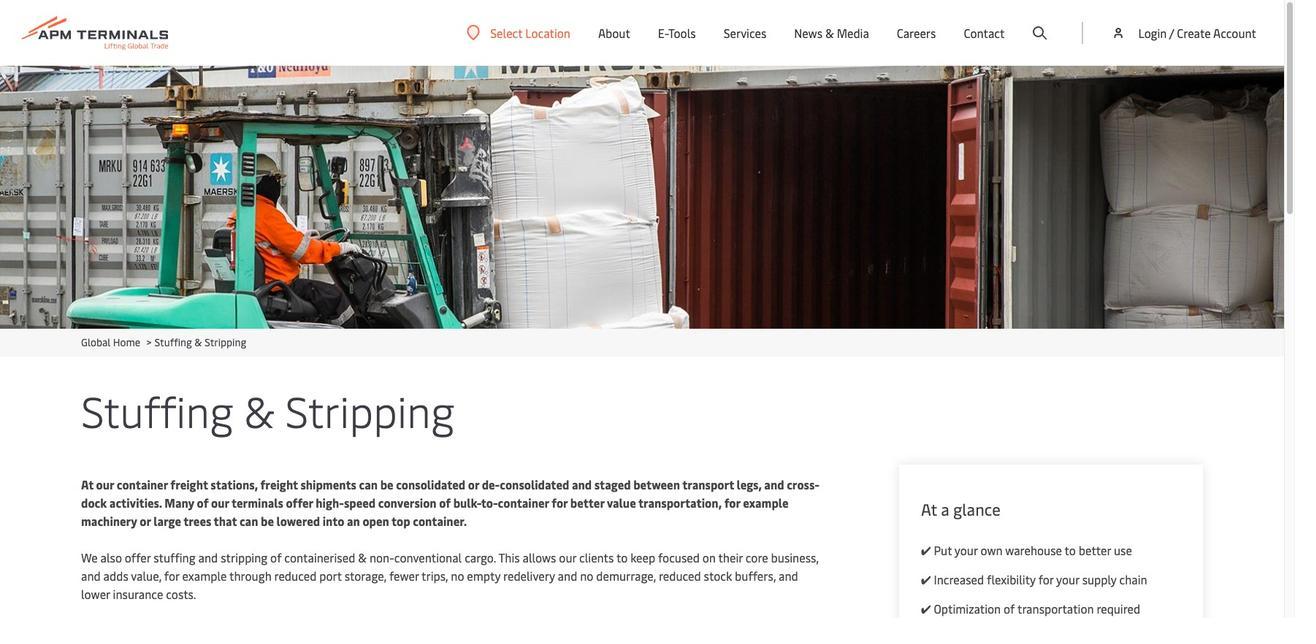 Task type: locate. For each thing, give the bounding box(es) containing it.
2 freight from the left
[[260, 476, 298, 492]]

our up that on the left of page
[[211, 495, 229, 511]]

our right "allows"
[[559, 549, 576, 565]]

login / create account link
[[1111, 0, 1256, 66]]

to
[[1065, 542, 1076, 558], [617, 549, 628, 565]]

to-
[[481, 495, 498, 511]]

better left use
[[1079, 542, 1111, 558]]

0 vertical spatial your
[[955, 542, 978, 558]]

better inside "at our container freight stations, freight shipments can be consolidated or de-consolidated and staged between transport legs, and cross- dock activities. many of our terminals offer high-speed conversion of bulk-to-container for better value transportation, for example machinery or large trees that can be lowered into an open top container."
[[570, 495, 604, 511]]

stripping
[[205, 335, 246, 349], [285, 381, 454, 439]]

✔ left optimization
[[921, 600, 931, 617]]

0 horizontal spatial offer
[[125, 549, 151, 565]]

at
[[81, 476, 94, 492], [921, 498, 937, 520]]

redelivery
[[503, 568, 555, 584]]

reduced down containerised
[[274, 568, 317, 584]]

about
[[598, 25, 630, 41]]

1 vertical spatial be
[[261, 513, 274, 529]]

2 vertical spatial our
[[559, 549, 576, 565]]

cargo.
[[465, 549, 496, 565]]

1 no from the left
[[451, 568, 464, 584]]

to up demurrage,
[[617, 549, 628, 565]]

consolidated
[[396, 476, 466, 492], [500, 476, 569, 492]]

stuffing right >
[[154, 335, 192, 349]]

1 vertical spatial stuffing
[[81, 381, 233, 439]]

2 horizontal spatial our
[[559, 549, 576, 565]]

0 vertical spatial or
[[468, 476, 479, 492]]

reduced down focused in the right of the page
[[659, 568, 701, 584]]

global home link
[[81, 335, 140, 349]]

1 vertical spatial ✔
[[921, 571, 931, 587]]

and right stuffing
[[198, 549, 218, 565]]

or down 'activities.'
[[140, 513, 151, 529]]

or
[[468, 476, 479, 492], [140, 513, 151, 529]]

1 vertical spatial example
[[182, 568, 227, 584]]

of
[[197, 495, 209, 511], [439, 495, 451, 511], [270, 549, 282, 565], [1004, 600, 1015, 617]]

2 vertical spatial ✔
[[921, 600, 931, 617]]

0 horizontal spatial your
[[955, 542, 978, 558]]

offer inside "at our container freight stations, freight shipments can be consolidated or de-consolidated and staged between transport legs, and cross- dock activities. many of our terminals offer high-speed conversion of bulk-to-container for better value transportation, for example machinery or large trees that can be lowered into an open top container."
[[286, 495, 313, 511]]

of up 'through'
[[270, 549, 282, 565]]

container up 'activities.'
[[117, 476, 168, 492]]

terminals
[[231, 495, 283, 511]]

1 vertical spatial your
[[1056, 571, 1080, 587]]

0 horizontal spatial freight
[[170, 476, 208, 492]]

global home > stuffing & stripping
[[81, 335, 246, 349]]

your left supply
[[1056, 571, 1080, 587]]

1 horizontal spatial can
[[359, 476, 378, 492]]

be up conversion
[[380, 476, 393, 492]]

at a glance
[[921, 498, 1001, 520]]

0 vertical spatial example
[[743, 495, 789, 511]]

for down stuffing
[[164, 568, 179, 584]]

1 ✔ from the top
[[921, 542, 931, 558]]

non-
[[370, 549, 394, 565]]

no right trips,
[[451, 568, 464, 584]]

global
[[81, 335, 111, 349]]

no down clients
[[580, 568, 593, 584]]

1 horizontal spatial reduced
[[659, 568, 701, 584]]

1 horizontal spatial offer
[[286, 495, 313, 511]]

can down terminals
[[240, 513, 258, 529]]

stuffing & stripping
[[81, 381, 454, 439]]

of up container.
[[439, 495, 451, 511]]

of inside the we also offer stuffing and stripping of containerised & non-conventional cargo. this allows our clients to keep focused on their core business, and adds value, for example through reduced port storage, fewer trips, no empty redelivery and no demurrage, reduced stock buffers, and lower insurance costs.
[[270, 549, 282, 565]]

0 vertical spatial at
[[81, 476, 94, 492]]

1 vertical spatial at
[[921, 498, 937, 520]]

example down legs,
[[743, 495, 789, 511]]

1 horizontal spatial no
[[580, 568, 593, 584]]

be down terminals
[[261, 513, 274, 529]]

shipments
[[301, 476, 356, 492]]

0 horizontal spatial consolidated
[[396, 476, 466, 492]]

be
[[380, 476, 393, 492], [261, 513, 274, 529]]

and down we
[[81, 568, 101, 584]]

bulk-
[[453, 495, 481, 511]]

clients
[[579, 549, 614, 565]]

& inside popup button
[[825, 25, 834, 41]]

1 vertical spatial offer
[[125, 549, 151, 565]]

freight
[[170, 476, 208, 492], [260, 476, 298, 492]]

0 horizontal spatial to
[[617, 549, 628, 565]]

1 horizontal spatial stripping
[[285, 381, 454, 439]]

warehouse
[[1005, 542, 1062, 558]]

freight up many
[[170, 476, 208, 492]]

0 vertical spatial container
[[117, 476, 168, 492]]

through
[[229, 568, 272, 584]]

1 vertical spatial container
[[498, 495, 549, 511]]

we also offer stuffing and stripping of containerised & non-conventional cargo. this allows our clients to keep focused on their core business, and adds value, for example through reduced port storage, fewer trips, no empty redelivery and no demurrage, reduced stock buffers, and lower insurance costs.
[[81, 549, 819, 602]]

0 vertical spatial be
[[380, 476, 393, 492]]

1 horizontal spatial example
[[743, 495, 789, 511]]

a
[[941, 498, 949, 520]]

0 horizontal spatial no
[[451, 568, 464, 584]]

freight up terminals
[[260, 476, 298, 492]]

and left 'staged'
[[572, 476, 592, 492]]

can up speed
[[359, 476, 378, 492]]

1 vertical spatial our
[[211, 495, 229, 511]]

transportation
[[1018, 600, 1094, 617]]

0 vertical spatial ✔
[[921, 542, 931, 558]]

container down de-
[[498, 495, 549, 511]]

0 horizontal spatial at
[[81, 476, 94, 492]]

reduced
[[274, 568, 317, 584], [659, 568, 701, 584]]

at inside "at our container freight stations, freight shipments can be consolidated or de-consolidated and staged between transport legs, and cross- dock activities. many of our terminals offer high-speed conversion of bulk-to-container for better value transportation, for example machinery or large trees that can be lowered into an open top container."
[[81, 476, 94, 492]]

conventional
[[394, 549, 462, 565]]

✔
[[921, 542, 931, 558], [921, 571, 931, 587], [921, 600, 931, 617]]

0 horizontal spatial better
[[570, 495, 604, 511]]

1 horizontal spatial be
[[380, 476, 393, 492]]

✔ for ✔ put your own warehouse to better use
[[921, 542, 931, 558]]

1 horizontal spatial at
[[921, 498, 937, 520]]

1 vertical spatial or
[[140, 513, 151, 529]]

for down legs,
[[724, 495, 740, 511]]

better down 'staged'
[[570, 495, 604, 511]]

0 horizontal spatial stripping
[[205, 335, 246, 349]]

offer
[[286, 495, 313, 511], [125, 549, 151, 565]]

0 vertical spatial offer
[[286, 495, 313, 511]]

our up dock
[[96, 476, 114, 492]]

1 horizontal spatial our
[[211, 495, 229, 511]]

at left a on the bottom
[[921, 498, 937, 520]]

at for at our container freight stations, freight shipments can be consolidated or de-consolidated and staged between transport legs, and cross- dock activities. many of our terminals offer high-speed conversion of bulk-to-container for better value transportation, for example machinery or large trees that can be lowered into an open top container.
[[81, 476, 94, 492]]

stock
[[704, 568, 732, 584]]

can
[[359, 476, 378, 492], [240, 513, 258, 529]]

containerised
[[284, 549, 355, 565]]

2 reduced from the left
[[659, 568, 701, 584]]

to right "warehouse"
[[1065, 542, 1076, 558]]

0 horizontal spatial our
[[96, 476, 114, 492]]

for up "allows"
[[552, 495, 568, 511]]

at up dock
[[81, 476, 94, 492]]

example up the costs.
[[182, 568, 227, 584]]

0 vertical spatial better
[[570, 495, 604, 511]]

or left de-
[[468, 476, 479, 492]]

core
[[746, 549, 768, 565]]

e-
[[658, 25, 668, 41]]

example
[[743, 495, 789, 511], [182, 568, 227, 584]]

0 horizontal spatial reduced
[[274, 568, 317, 584]]

✔ left put on the bottom of the page
[[921, 542, 931, 558]]

offer up value,
[[125, 549, 151, 565]]

better
[[570, 495, 604, 511], [1079, 542, 1111, 558]]

value
[[607, 495, 636, 511]]

1 horizontal spatial freight
[[260, 476, 298, 492]]

their
[[718, 549, 743, 565]]

stuffing
[[154, 335, 192, 349], [81, 381, 233, 439]]

1 horizontal spatial or
[[468, 476, 479, 492]]

0 horizontal spatial container
[[117, 476, 168, 492]]

an
[[347, 513, 360, 529]]

/
[[1169, 25, 1174, 41]]

0 horizontal spatial be
[[261, 513, 274, 529]]

3 ✔ from the top
[[921, 600, 931, 617]]

0 horizontal spatial can
[[240, 513, 258, 529]]

example inside the we also offer stuffing and stripping of containerised & non-conventional cargo. this allows our clients to keep focused on their core business, and adds value, for example through reduced port storage, fewer trips, no empty redelivery and no demurrage, reduced stock buffers, and lower insurance costs.
[[182, 568, 227, 584]]

contact
[[964, 25, 1005, 41]]

0 horizontal spatial example
[[182, 568, 227, 584]]

stations,
[[211, 476, 258, 492]]

1 consolidated from the left
[[396, 476, 466, 492]]

we
[[81, 549, 98, 565]]

1 horizontal spatial consolidated
[[500, 476, 569, 492]]

2 ✔ from the top
[[921, 571, 931, 587]]

allows
[[523, 549, 556, 565]]

business,
[[771, 549, 819, 565]]

container
[[117, 476, 168, 492], [498, 495, 549, 511]]

1 reduced from the left
[[274, 568, 317, 584]]

0 vertical spatial stripping
[[205, 335, 246, 349]]

stuffing down "global home > stuffing & stripping"
[[81, 381, 233, 439]]

✔ left increased
[[921, 571, 931, 587]]

use
[[1114, 542, 1132, 558]]

offer up lowered
[[286, 495, 313, 511]]

empty
[[467, 568, 501, 584]]

your
[[955, 542, 978, 558], [1056, 571, 1080, 587]]

high-
[[316, 495, 344, 511]]

1 vertical spatial better
[[1079, 542, 1111, 558]]

your right put on the bottom of the page
[[955, 542, 978, 558]]



Task type: describe. For each thing, give the bounding box(es) containing it.
trips,
[[422, 568, 448, 584]]

own
[[981, 542, 1003, 558]]

for up transportation
[[1039, 571, 1054, 587]]

✔ increased flexibility for your supply chain
[[921, 571, 1147, 587]]

1 freight from the left
[[170, 476, 208, 492]]

also
[[100, 549, 122, 565]]

increased
[[934, 571, 984, 587]]

e-tools button
[[658, 0, 696, 66]]

cross-
[[787, 476, 820, 492]]

many
[[165, 495, 194, 511]]

& inside the we also offer stuffing and stripping of containerised & non-conventional cargo. this allows our clients to keep focused on their core business, and adds value, for example through reduced port storage, fewer trips, no empty redelivery and no demurrage, reduced stock buffers, and lower insurance costs.
[[358, 549, 367, 565]]

that
[[214, 513, 237, 529]]

account
[[1213, 25, 1256, 41]]

news & media
[[794, 25, 869, 41]]

on
[[703, 549, 716, 565]]

open
[[363, 513, 389, 529]]

0 vertical spatial our
[[96, 476, 114, 492]]

staged
[[594, 476, 631, 492]]

keep
[[631, 549, 655, 565]]

and right legs,
[[764, 476, 784, 492]]

0 vertical spatial can
[[359, 476, 378, 492]]

costs.
[[166, 586, 196, 602]]

adds
[[103, 568, 128, 584]]

create
[[1177, 25, 1211, 41]]

flexibility
[[987, 571, 1036, 587]]

select
[[490, 24, 523, 41]]

2 consolidated from the left
[[500, 476, 569, 492]]

offer inside the we also offer stuffing and stripping of containerised & non-conventional cargo. this allows our clients to keep focused on their core business, and adds value, for example through reduced port storage, fewer trips, no empty redelivery and no demurrage, reduced stock buffers, and lower insurance costs.
[[125, 549, 151, 565]]

1 horizontal spatial your
[[1056, 571, 1080, 587]]

select location button
[[467, 24, 570, 41]]

2 no from the left
[[580, 568, 593, 584]]

>
[[146, 335, 152, 349]]

contact button
[[964, 0, 1005, 66]]

supply
[[1082, 571, 1117, 587]]

0 horizontal spatial or
[[140, 513, 151, 529]]

fewer
[[389, 568, 419, 584]]

select location
[[490, 24, 570, 41]]

into
[[323, 513, 344, 529]]

stripping stuffing image
[[0, 66, 1284, 329]]

stripping
[[221, 549, 268, 565]]

media
[[837, 25, 869, 41]]

focused
[[658, 549, 700, 565]]

0 vertical spatial stuffing
[[154, 335, 192, 349]]

of down the flexibility
[[1004, 600, 1015, 617]]

of up trees
[[197, 495, 209, 511]]

at our container freight stations, freight shipments can be consolidated or de-consolidated and staged between transport legs, and cross- dock activities. many of our terminals offer high-speed conversion of bulk-to-container for better value transportation, for example machinery or large trees that can be lowered into an open top container.
[[81, 476, 820, 529]]

chain
[[1120, 571, 1147, 587]]

glance
[[953, 498, 1001, 520]]

location
[[525, 24, 570, 41]]

this
[[499, 549, 520, 565]]

speed
[[344, 495, 376, 511]]

required
[[1097, 600, 1140, 617]]

to inside the we also offer stuffing and stripping of containerised & non-conventional cargo. this allows our clients to keep focused on their core business, and adds value, for example through reduced port storage, fewer trips, no empty redelivery and no demurrage, reduced stock buffers, and lower insurance costs.
[[617, 549, 628, 565]]

✔ for ✔ increased flexibility for your supply chain
[[921, 571, 931, 587]]

insurance
[[113, 586, 163, 602]]

container.
[[413, 513, 467, 529]]

services
[[724, 25, 767, 41]]

1 horizontal spatial to
[[1065, 542, 1076, 558]]

lowered
[[276, 513, 320, 529]]

stuffing
[[154, 549, 196, 565]]

our inside the we also offer stuffing and stripping of containerised & non-conventional cargo. this allows our clients to keep focused on their core business, and adds value, for example through reduced port storage, fewer trips, no empty redelivery and no demurrage, reduced stock buffers, and lower insurance costs.
[[559, 549, 576, 565]]

news
[[794, 25, 823, 41]]

✔ optimization of transportation required
[[921, 600, 1140, 617]]

careers button
[[897, 0, 936, 66]]

transportation,
[[638, 495, 722, 511]]

1 horizontal spatial container
[[498, 495, 549, 511]]

large
[[154, 513, 181, 529]]

demurrage,
[[596, 568, 656, 584]]

for inside the we also offer stuffing and stripping of containerised & non-conventional cargo. this allows our clients to keep focused on their core business, and adds value, for example through reduced port storage, fewer trips, no empty redelivery and no demurrage, reduced stock buffers, and lower insurance costs.
[[164, 568, 179, 584]]

tools
[[668, 25, 696, 41]]

news & media button
[[794, 0, 869, 66]]

machinery
[[81, 513, 137, 529]]

at for at a glance
[[921, 498, 937, 520]]

lower
[[81, 586, 110, 602]]

about button
[[598, 0, 630, 66]]

storage,
[[345, 568, 386, 584]]

and down business,
[[779, 568, 798, 584]]

login / create account
[[1138, 25, 1256, 41]]

transport
[[682, 476, 734, 492]]

between
[[633, 476, 680, 492]]

put
[[934, 542, 952, 558]]

and right redelivery
[[558, 568, 577, 584]]

✔ for ✔ optimization of transportation required
[[921, 600, 931, 617]]

example inside "at our container freight stations, freight shipments can be consolidated or de-consolidated and staged between transport legs, and cross- dock activities. many of our terminals offer high-speed conversion of bulk-to-container for better value transportation, for example machinery or large trees that can be lowered into an open top container."
[[743, 495, 789, 511]]

top
[[392, 513, 410, 529]]

activities.
[[109, 495, 162, 511]]

login
[[1138, 25, 1167, 41]]

1 vertical spatial can
[[240, 513, 258, 529]]

buffers,
[[735, 568, 776, 584]]

careers
[[897, 25, 936, 41]]

value,
[[131, 568, 161, 584]]

legs,
[[737, 476, 762, 492]]

e-tools
[[658, 25, 696, 41]]

dock
[[81, 495, 107, 511]]

trees
[[183, 513, 211, 529]]

services button
[[724, 0, 767, 66]]

1 vertical spatial stripping
[[285, 381, 454, 439]]

1 horizontal spatial better
[[1079, 542, 1111, 558]]

conversion
[[378, 495, 437, 511]]

home
[[113, 335, 140, 349]]



Task type: vqa. For each thing, say whether or not it's contained in the screenshot.
Americas, within the 'Corporacion Agrolatina Ica Americas, Peru'
no



